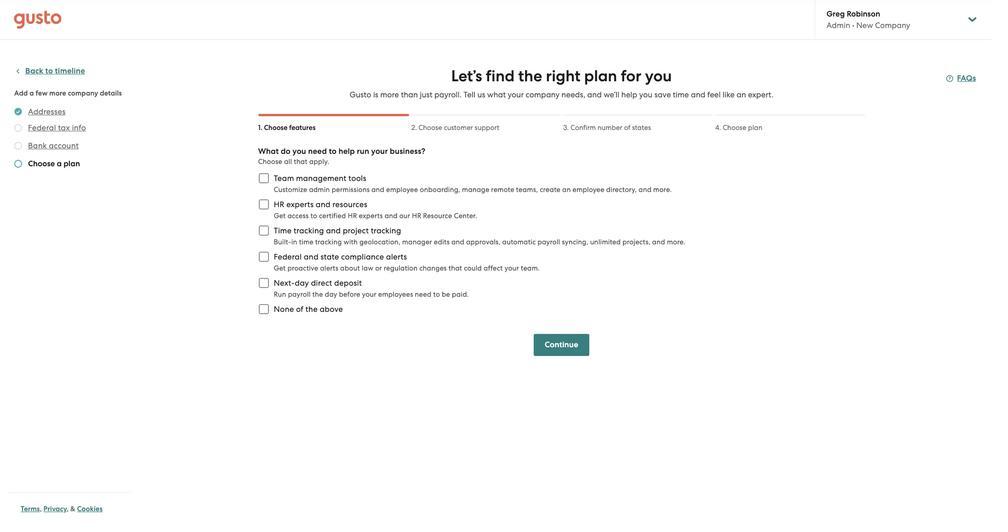 Task type: vqa. For each thing, say whether or not it's contained in the screenshot.
Choose a plan list
yes



Task type: locate. For each thing, give the bounding box(es) containing it.
1 horizontal spatial day
[[325, 291, 337, 299]]

0 vertical spatial more.
[[654, 186, 672, 194]]

your right before
[[362, 291, 377, 299]]

to inside what do you need to help run your business? choose all that apply.
[[329, 147, 337, 156]]

need up apply.
[[308, 147, 327, 156]]

paid.
[[452, 291, 469, 299]]

hr experts and resources
[[274, 200, 368, 209]]

faqs button
[[947, 73, 977, 84]]

check image for federal
[[14, 124, 22, 132]]

1 horizontal spatial federal
[[274, 253, 302, 262]]

1 vertical spatial that
[[449, 265, 462, 273]]

alerts
[[386, 253, 407, 262], [320, 265, 339, 273]]

tell
[[464, 90, 476, 99]]

you up save
[[646, 67, 672, 86]]

greg
[[827, 9, 845, 19]]

you inside what do you need to help run your business? choose all that apply.
[[293, 147, 306, 156]]

company inside let's find the right plan for you gusto is more than just payroll. tell us what your company needs, and we'll help you save time and feel like an expert.
[[526, 90, 560, 99]]

time
[[673, 90, 689, 99], [299, 238, 314, 247]]

what
[[488, 90, 506, 99]]

employee
[[386, 186, 418, 194], [573, 186, 605, 194]]

plan inside list
[[64, 159, 80, 169]]

0 horizontal spatial alerts
[[320, 265, 339, 273]]

experts
[[287, 200, 314, 209], [359, 212, 383, 220]]

0 vertical spatial get
[[274, 212, 286, 220]]

2 get from the top
[[274, 265, 286, 273]]

1 vertical spatial of
[[296, 305, 304, 314]]

plan down account
[[64, 159, 80, 169]]

, left &
[[67, 506, 69, 514]]

1 horizontal spatial more
[[381, 90, 399, 99]]

to left be
[[434, 291, 440, 299]]

an right create
[[563, 186, 571, 194]]

a down account
[[57, 159, 62, 169]]

1 vertical spatial federal
[[274, 253, 302, 262]]

0 vertical spatial help
[[622, 90, 638, 99]]

the inside let's find the right plan for you gusto is more than just payroll. tell us what your company needs, and we'll help you save time and feel like an expert.
[[519, 67, 543, 86]]

next-
[[274, 279, 295, 288]]

team management tools
[[274, 174, 367, 183]]

time right in
[[299, 238, 314, 247]]

0 vertical spatial day
[[295, 279, 309, 288]]

time inside let's find the right plan for you gusto is more than just payroll. tell us what your company needs, and we'll help you save time and feel like an expert.
[[673, 90, 689, 99]]

0 vertical spatial federal
[[28, 123, 56, 132]]

HR experts and resources checkbox
[[254, 195, 274, 215]]

and up 'certified'
[[316, 200, 331, 209]]

new
[[857, 21, 874, 30]]

1 horizontal spatial plan
[[585, 67, 618, 86]]

0 vertical spatial need
[[308, 147, 327, 156]]

0 vertical spatial an
[[737, 90, 747, 99]]

2 , from the left
[[67, 506, 69, 514]]

a left "few"
[[30, 89, 34, 98]]

0 horizontal spatial an
[[563, 186, 571, 194]]

hr down resources
[[348, 212, 357, 220]]

automatic
[[503, 238, 536, 247]]

alerts up regulation
[[386, 253, 407, 262]]

the for of
[[306, 305, 318, 314]]

Team management tools checkbox
[[254, 168, 274, 189]]

an right like
[[737, 90, 747, 99]]

0 vertical spatial a
[[30, 89, 34, 98]]

onboarding,
[[420, 186, 461, 194]]

greg robinson admin • new company
[[827, 9, 911, 30]]

0 vertical spatial that
[[294, 158, 308, 166]]

1 vertical spatial a
[[57, 159, 62, 169]]

your left team.
[[505, 265, 519, 273]]

tracking down access
[[294, 226, 324, 236]]

more inside let's find the right plan for you gusto is more than just payroll. tell us what your company needs, and we'll help you save time and feel like an expert.
[[381, 90, 399, 99]]

0 vertical spatial you
[[646, 67, 672, 86]]

choose a plan
[[28, 159, 80, 169]]

choose down what
[[258, 158, 283, 166]]

the for payroll
[[313, 291, 323, 299]]

that right all at the top of the page
[[294, 158, 308, 166]]

choose inside what do you need to help run your business? choose all that apply.
[[258, 158, 283, 166]]

employee left "directory," on the right
[[573, 186, 605, 194]]

a
[[30, 89, 34, 98], [57, 159, 62, 169]]

1 horizontal spatial employee
[[573, 186, 605, 194]]

bank
[[28, 141, 47, 150]]

1 vertical spatial check image
[[14, 142, 22, 150]]

the left above
[[306, 305, 318, 314]]

you right "do" on the top left
[[293, 147, 306, 156]]

choose left customer
[[419, 124, 442, 132]]

1 horizontal spatial company
[[526, 90, 560, 99]]

choose for choose customer support
[[419, 124, 442, 132]]

terms , privacy , & cookies
[[21, 506, 103, 514]]

business?
[[390, 147, 426, 156]]

privacy
[[44, 506, 67, 514]]

1 check image from the top
[[14, 124, 22, 132]]

you left save
[[640, 90, 653, 99]]

1 horizontal spatial need
[[415, 291, 432, 299]]

payroll left syncing,
[[538, 238, 561, 247]]

team
[[274, 174, 294, 183]]

affect
[[484, 265, 503, 273]]

1 horizontal spatial a
[[57, 159, 62, 169]]

continue button
[[534, 334, 590, 357]]

day down proactive
[[295, 279, 309, 288]]

the down next-day direct deposit
[[313, 291, 323, 299]]

cookies button
[[77, 504, 103, 515]]

company down timeline at the left top of page
[[68, 89, 98, 98]]

choose down like
[[723, 124, 747, 132]]

and right edits
[[452, 238, 465, 247]]

1 horizontal spatial payroll
[[538, 238, 561, 247]]

0 horizontal spatial a
[[30, 89, 34, 98]]

1 horizontal spatial hr
[[348, 212, 357, 220]]

and left the we'll
[[588, 90, 602, 99]]

payroll
[[538, 238, 561, 247], [288, 291, 311, 299]]

projects,
[[623, 238, 651, 247]]

federal for federal tax info
[[28, 123, 56, 132]]

payroll.
[[435, 90, 462, 99]]

that inside what do you need to help run your business? choose all that apply.
[[294, 158, 308, 166]]

1 horizontal spatial experts
[[359, 212, 383, 220]]

you
[[646, 67, 672, 86], [640, 90, 653, 99], [293, 147, 306, 156]]

approvals,
[[466, 238, 501, 247]]

let's find the right plan for you gusto is more than just payroll. tell us what your company needs, and we'll help you save time and feel like an expert.
[[350, 67, 774, 99]]

team.
[[521, 265, 540, 273]]

before
[[339, 291, 361, 299]]

resources
[[333, 200, 368, 209]]

customize
[[274, 186, 307, 194]]

built-
[[274, 238, 292, 247]]

choose up what
[[264, 124, 288, 132]]

a for few
[[30, 89, 34, 98]]

need left be
[[415, 291, 432, 299]]

check image
[[14, 124, 22, 132], [14, 142, 22, 150]]

0 horizontal spatial experts
[[287, 200, 314, 209]]

to up apply.
[[329, 147, 337, 156]]

2 horizontal spatial hr
[[412, 212, 422, 220]]

support
[[475, 124, 500, 132]]

get up time
[[274, 212, 286, 220]]

,
[[40, 506, 42, 514], [67, 506, 69, 514]]

time tracking and project tracking
[[274, 226, 401, 236]]

changes
[[420, 265, 447, 273]]

a for plan
[[57, 159, 62, 169]]

your right run
[[372, 147, 388, 156]]

1 vertical spatial help
[[339, 147, 355, 156]]

proactive
[[288, 265, 319, 273]]

of right the none
[[296, 305, 304, 314]]

0 horizontal spatial plan
[[64, 159, 80, 169]]

1 vertical spatial experts
[[359, 212, 383, 220]]

need inside what do you need to help run your business? choose all that apply.
[[308, 147, 327, 156]]

2 vertical spatial the
[[306, 305, 318, 314]]

0 vertical spatial the
[[519, 67, 543, 86]]

day up above
[[325, 291, 337, 299]]

0 horizontal spatial time
[[299, 238, 314, 247]]

, left privacy
[[40, 506, 42, 514]]

choose
[[264, 124, 288, 132], [419, 124, 442, 132], [723, 124, 747, 132], [258, 158, 283, 166], [28, 159, 55, 169]]

1 vertical spatial time
[[299, 238, 314, 247]]

run payroll the day before your employees need to be paid.
[[274, 291, 469, 299]]

geolocation,
[[360, 238, 401, 247]]

hr down customize
[[274, 200, 285, 209]]

choose for choose plan
[[723, 124, 747, 132]]

payroll up none of the above at the bottom of page
[[288, 291, 311, 299]]

choose customer support
[[419, 124, 500, 132]]

more right is on the top left of page
[[381, 90, 399, 99]]

and right projects,
[[653, 238, 666, 247]]

edits
[[434, 238, 450, 247]]

federal down addresses at the top left of page
[[28, 123, 56, 132]]

for
[[621, 67, 642, 86]]

the right find
[[519, 67, 543, 86]]

0 horizontal spatial employee
[[386, 186, 418, 194]]

hr right our
[[412, 212, 422, 220]]

0 vertical spatial check image
[[14, 124, 22, 132]]

apply.
[[309, 158, 330, 166]]

built-in time tracking with geolocation, manager edits and approvals, automatic payroll syncing, unlimited projects, and more.
[[274, 238, 686, 247]]

states
[[633, 124, 651, 132]]

more right "few"
[[49, 89, 66, 98]]

1 horizontal spatial help
[[622, 90, 638, 99]]

add a few more company details
[[14, 89, 122, 98]]

1 vertical spatial need
[[415, 291, 432, 299]]

terms
[[21, 506, 40, 514]]

more.
[[654, 186, 672, 194], [667, 238, 686, 247]]

to right back at the left top of the page
[[45, 66, 53, 76]]

of left 'states'
[[624, 124, 631, 132]]

check image
[[14, 160, 22, 168]]

that left could
[[449, 265, 462, 273]]

with
[[344, 238, 358, 247]]

company down right
[[526, 90, 560, 99]]

1 horizontal spatial ,
[[67, 506, 69, 514]]

0 vertical spatial of
[[624, 124, 631, 132]]

circle check image
[[14, 106, 22, 117]]

could
[[464, 265, 482, 273]]

access
[[288, 212, 309, 220]]

2 vertical spatial plan
[[64, 159, 80, 169]]

the
[[519, 67, 543, 86], [313, 291, 323, 299], [306, 305, 318, 314]]

2 employee from the left
[[573, 186, 605, 194]]

1 horizontal spatial an
[[737, 90, 747, 99]]

bank account
[[28, 141, 79, 150]]

federal down built-
[[274, 253, 302, 262]]

0 horizontal spatial need
[[308, 147, 327, 156]]

a inside list
[[57, 159, 62, 169]]

2 check image from the top
[[14, 142, 22, 150]]

1 , from the left
[[40, 506, 42, 514]]

check image down circle check image
[[14, 124, 22, 132]]

0 horizontal spatial help
[[339, 147, 355, 156]]

1 horizontal spatial time
[[673, 90, 689, 99]]

0 vertical spatial plan
[[585, 67, 618, 86]]

1 vertical spatial plan
[[749, 124, 763, 132]]

None of the above checkbox
[[254, 299, 274, 320]]

and up proactive
[[304, 253, 319, 262]]

plan
[[585, 67, 618, 86], [749, 124, 763, 132], [64, 159, 80, 169]]

1 get from the top
[[274, 212, 286, 220]]

experts up project
[[359, 212, 383, 220]]

help left run
[[339, 147, 355, 156]]

1 horizontal spatial of
[[624, 124, 631, 132]]

0 horizontal spatial payroll
[[288, 291, 311, 299]]

check image for bank
[[14, 142, 22, 150]]

choose down bank
[[28, 159, 55, 169]]

let's
[[452, 67, 482, 86]]

more
[[49, 89, 66, 98], [381, 90, 399, 99]]

time right save
[[673, 90, 689, 99]]

your right what
[[508, 90, 524, 99]]

tax
[[58, 123, 70, 132]]

and up get access to certified hr experts and our hr resource center. on the top left
[[372, 186, 385, 194]]

timeline
[[55, 66, 85, 76]]

back to timeline
[[25, 66, 85, 76]]

2 horizontal spatial plan
[[749, 124, 763, 132]]

account
[[49, 141, 79, 150]]

1 vertical spatial day
[[325, 291, 337, 299]]

direct
[[311, 279, 332, 288]]

0 vertical spatial time
[[673, 90, 689, 99]]

0 horizontal spatial that
[[294, 158, 308, 166]]

1 vertical spatial an
[[563, 186, 571, 194]]

1 vertical spatial get
[[274, 265, 286, 273]]

get up next-
[[274, 265, 286, 273]]

employee up our
[[386, 186, 418, 194]]

help right the we'll
[[622, 90, 638, 99]]

check image up check image
[[14, 142, 22, 150]]

0 horizontal spatial ,
[[40, 506, 42, 514]]

2 vertical spatial you
[[293, 147, 306, 156]]

1 horizontal spatial alerts
[[386, 253, 407, 262]]

add
[[14, 89, 28, 98]]

run
[[357, 147, 370, 156]]

plan down expert.
[[749, 124, 763, 132]]

alerts down state in the top left of the page
[[320, 265, 339, 273]]

0 horizontal spatial hr
[[274, 200, 285, 209]]

1 vertical spatial the
[[313, 291, 323, 299]]

more. right "directory," on the right
[[654, 186, 672, 194]]

0 horizontal spatial federal
[[28, 123, 56, 132]]

choose inside list
[[28, 159, 55, 169]]

get for hr
[[274, 212, 286, 220]]

federal inside button
[[28, 123, 56, 132]]

1 vertical spatial payroll
[[288, 291, 311, 299]]

faqs
[[958, 74, 977, 83]]

plan up the we'll
[[585, 67, 618, 86]]

find
[[486, 67, 515, 86]]

hr
[[274, 200, 285, 209], [348, 212, 357, 220], [412, 212, 422, 220]]

experts up access
[[287, 200, 314, 209]]

more. right projects,
[[667, 238, 686, 247]]

get for federal
[[274, 265, 286, 273]]

federal
[[28, 123, 56, 132], [274, 253, 302, 262]]

tracking up geolocation,
[[371, 226, 401, 236]]

0 vertical spatial alerts
[[386, 253, 407, 262]]

help inside let's find the right plan for you gusto is more than just payroll. tell us what your company needs, and we'll help you save time and feel like an expert.
[[622, 90, 638, 99]]

an
[[737, 90, 747, 99], [563, 186, 571, 194]]



Task type: describe. For each thing, give the bounding box(es) containing it.
help inside what do you need to help run your business? choose all that apply.
[[339, 147, 355, 156]]

like
[[723, 90, 735, 99]]

and right "directory," on the right
[[639, 186, 652, 194]]

run
[[274, 291, 286, 299]]

number
[[598, 124, 623, 132]]

Next-day direct deposit checkbox
[[254, 273, 274, 294]]

0 horizontal spatial of
[[296, 305, 304, 314]]

1 employee from the left
[[386, 186, 418, 194]]

than
[[401, 90, 418, 99]]

to down hr experts and resources
[[311, 212, 317, 220]]

manager
[[402, 238, 432, 247]]

your inside what do you need to help run your business? choose all that apply.
[[372, 147, 388, 156]]

an inside let's find the right plan for you gusto is more than just payroll. tell us what your company needs, and we'll help you save time and feel like an expert.
[[737, 90, 747, 99]]

1 vertical spatial you
[[640, 90, 653, 99]]

remote
[[491, 186, 515, 194]]

time
[[274, 226, 292, 236]]

0 horizontal spatial more
[[49, 89, 66, 98]]

confirm number of states
[[571, 124, 651, 132]]

plan inside let's find the right plan for you gusto is more than just payroll. tell us what your company needs, and we'll help you save time and feel like an expert.
[[585, 67, 618, 86]]

about
[[340, 265, 360, 273]]

1 vertical spatial alerts
[[320, 265, 339, 273]]

continue
[[545, 340, 579, 350]]

state
[[321, 253, 339, 262]]

confirm
[[571, 124, 596, 132]]

and left our
[[385, 212, 398, 220]]

certified
[[319, 212, 346, 220]]

admin
[[309, 186, 330, 194]]

0 horizontal spatial company
[[68, 89, 98, 98]]

federal and state compliance alerts
[[274, 253, 407, 262]]

us
[[478, 90, 486, 99]]

company
[[876, 21, 911, 30]]

just
[[420, 90, 433, 99]]

choose for choose features
[[264, 124, 288, 132]]

features
[[289, 124, 316, 132]]

management
[[296, 174, 347, 183]]

gusto
[[350, 90, 371, 99]]

or
[[375, 265, 382, 273]]

the for find
[[519, 67, 543, 86]]

1 vertical spatial more.
[[667, 238, 686, 247]]

0 vertical spatial payroll
[[538, 238, 561, 247]]

few
[[36, 89, 48, 98]]

unlimited
[[591, 238, 621, 247]]

none
[[274, 305, 294, 314]]

1 horizontal spatial that
[[449, 265, 462, 273]]

syncing,
[[562, 238, 589, 247]]

federal tax info button
[[28, 122, 86, 133]]

home image
[[14, 10, 62, 29]]

and left feel
[[691, 90, 706, 99]]

be
[[442, 291, 450, 299]]

federal tax info
[[28, 123, 86, 132]]

permissions
[[332, 186, 370, 194]]

our
[[400, 212, 411, 220]]

compliance
[[341, 253, 384, 262]]

0 horizontal spatial day
[[295, 279, 309, 288]]

save
[[655, 90, 671, 99]]

get proactive alerts about law or regulation changes that could affect your team.
[[274, 265, 540, 273]]

right
[[546, 67, 581, 86]]

directory,
[[607, 186, 637, 194]]

bank account button
[[28, 140, 79, 151]]

manage
[[462, 186, 490, 194]]

do
[[281, 147, 291, 156]]

admin
[[827, 21, 851, 30]]

employees
[[379, 291, 413, 299]]

tracking down time tracking and project tracking
[[315, 238, 342, 247]]

Federal and state compliance alerts checkbox
[[254, 247, 274, 267]]

0 vertical spatial experts
[[287, 200, 314, 209]]

all
[[284, 158, 292, 166]]

your inside let's find the right plan for you gusto is more than just payroll. tell us what your company needs, and we'll help you save time and feel like an expert.
[[508, 90, 524, 99]]

to inside button
[[45, 66, 53, 76]]

cookies
[[77, 506, 103, 514]]

resource
[[423, 212, 453, 220]]

none of the above
[[274, 305, 343, 314]]

in
[[292, 238, 297, 247]]

create
[[540, 186, 561, 194]]

tools
[[349, 174, 367, 183]]

what
[[258, 147, 279, 156]]

addresses button
[[28, 106, 66, 117]]

Time tracking and project tracking checkbox
[[254, 221, 274, 241]]

choose for choose a plan
[[28, 159, 55, 169]]

details
[[100, 89, 122, 98]]

privacy link
[[44, 506, 67, 514]]

next-day direct deposit
[[274, 279, 362, 288]]

federal for federal and state compliance alerts
[[274, 253, 302, 262]]

choose a plan list
[[14, 106, 127, 172]]

customize admin permissions and employee onboarding, manage remote teams, create an employee directory, and more.
[[274, 186, 672, 194]]

back to timeline button
[[14, 66, 85, 77]]

customer
[[444, 124, 473, 132]]

choose plan
[[723, 124, 763, 132]]

and down 'certified'
[[326, 226, 341, 236]]

feel
[[708, 90, 721, 99]]

above
[[320, 305, 343, 314]]

back
[[25, 66, 43, 76]]

needs,
[[562, 90, 586, 99]]

addresses
[[28, 107, 66, 116]]



